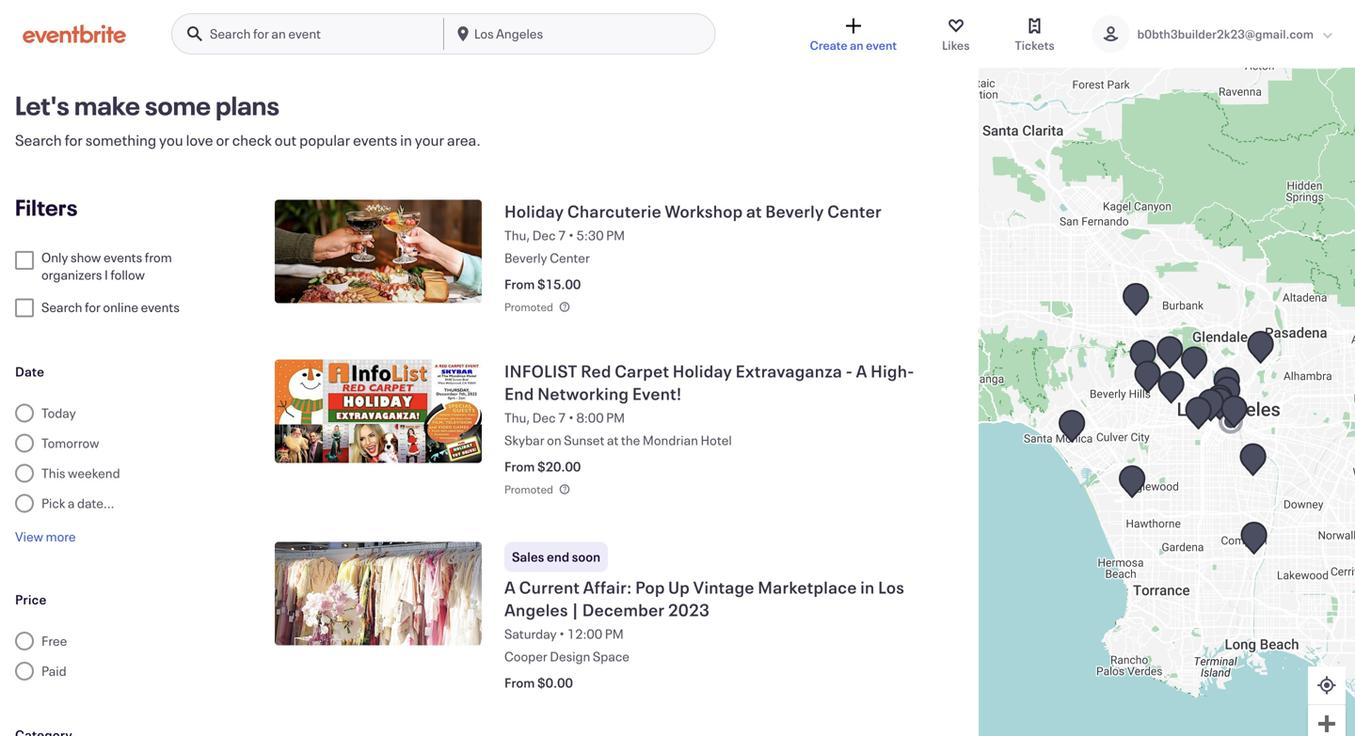 Task type: locate. For each thing, give the bounding box(es) containing it.
1 vertical spatial •
[[568, 410, 574, 427]]

1 vertical spatial angeles
[[504, 599, 568, 622]]

1 horizontal spatial event
[[866, 37, 897, 53]]

in left your
[[400, 130, 412, 150]]

2 thu, from the top
[[504, 410, 530, 427]]

1 horizontal spatial beverly
[[765, 200, 824, 223]]

7 inside holiday charcuterie workshop at beverly center thu, dec 7 •  5:30 pm beverly center from $15.00
[[558, 227, 566, 244]]

holiday
[[504, 200, 564, 223], [673, 360, 732, 383]]

2 vertical spatial from
[[504, 675, 535, 692]]

pm
[[606, 227, 625, 244], [606, 410, 625, 427], [605, 626, 624, 643]]

december
[[582, 599, 665, 622]]

1 thu, from the top
[[504, 227, 530, 244]]

los
[[474, 25, 494, 42], [878, 577, 905, 599]]

1 7 from the top
[[558, 227, 566, 244]]

event
[[288, 25, 321, 42], [866, 37, 897, 53]]

eventbrite image
[[23, 24, 126, 43]]

current
[[519, 577, 580, 599]]

1 promoted from the top
[[504, 300, 553, 315]]

7
[[558, 227, 566, 244], [558, 410, 566, 427]]

2023
[[668, 599, 710, 622]]

0 vertical spatial beverly
[[765, 200, 824, 223]]

tickets
[[1015, 37, 1055, 53]]

3 from from the top
[[504, 675, 535, 692]]

7 inside infolist red carpet holiday extravaganza -  a high- end networking event! thu, dec 7 •  8:00 pm skybar on sunset at the mondrian hotel from $20.00
[[558, 410, 566, 427]]

mondrian
[[643, 432, 698, 450]]

let's
[[15, 88, 69, 122]]

angeles
[[496, 25, 543, 42], [504, 599, 568, 622]]

dec inside infolist red carpet holiday extravaganza -  a high- end networking event! thu, dec 7 •  8:00 pm skybar on sunset at the mondrian hotel from $20.00
[[532, 410, 556, 427]]

holiday charcuterie workshop at beverly center thu, dec 7 •  5:30 pm beverly center from $15.00
[[504, 200, 882, 293]]

organizers
[[41, 266, 102, 284]]

the
[[621, 432, 640, 450]]

events right popular
[[353, 130, 397, 150]]

0 vertical spatial holiday
[[504, 200, 564, 223]]

0 vertical spatial angeles
[[496, 25, 543, 42]]

something
[[85, 130, 156, 150]]

a right -
[[856, 360, 867, 383]]

1 vertical spatial center
[[550, 249, 590, 267]]

thu, left 5:30
[[504, 227, 530, 244]]

a
[[68, 495, 75, 512]]

center
[[828, 200, 882, 223], [550, 249, 590, 267]]

beverly right workshop
[[765, 200, 824, 223]]

• inside a current affair: pop up vintage marketplace in los angeles | december 2023 saturday • 12:00 pm cooper design space from $0.00
[[559, 626, 565, 643]]

2 promoted from the top
[[504, 483, 553, 498]]

from
[[145, 249, 172, 266]]

search down "organizers"
[[41, 299, 82, 316]]

pm inside holiday charcuterie workshop at beverly center thu, dec 7 •  5:30 pm beverly center from $15.00
[[606, 227, 625, 244]]

0 vertical spatial in
[[400, 130, 412, 150]]

promoted
[[504, 300, 553, 315], [504, 483, 553, 498]]

0 vertical spatial search
[[210, 25, 251, 42]]

1 horizontal spatial an
[[850, 37, 864, 53]]

1 horizontal spatial a
[[856, 360, 867, 383]]

a inside a current affair: pop up vintage marketplace in los angeles | december 2023 saturday • 12:00 pm cooper design space from $0.00
[[504, 577, 516, 599]]

holiday charcuterie workshop at beverly center link
[[504, 200, 934, 223]]

0 vertical spatial los
[[474, 25, 494, 42]]

search for search for an event
[[210, 25, 251, 42]]

beverly up $15.00 at the top left of the page
[[504, 249, 547, 267]]

pm right 8:00
[[606, 410, 625, 427]]

2 vertical spatial •
[[559, 626, 565, 643]]

for
[[253, 25, 269, 42], [65, 130, 83, 150], [85, 299, 101, 316]]

view more
[[15, 528, 76, 546]]

pm inside infolist red carpet holiday extravaganza -  a high- end networking event! thu, dec 7 •  8:00 pm skybar on sunset at the mondrian hotel from $20.00
[[606, 410, 625, 427]]

view more element
[[15, 528, 76, 546]]

soon
[[572, 549, 601, 566]]

sales end soon
[[512, 549, 601, 566]]

weekend
[[68, 465, 120, 482]]

0 vertical spatial a
[[856, 360, 867, 383]]

create an event
[[810, 37, 897, 53]]

1 vertical spatial a
[[504, 577, 516, 599]]

search inside let's make some plans search for something you love or check out popular events in your area.
[[15, 130, 62, 150]]

search down 'let's'
[[15, 130, 62, 150]]

2 dec from the top
[[532, 410, 556, 427]]

affair:
[[583, 577, 632, 599]]

0 horizontal spatial at
[[607, 432, 619, 450]]

1 horizontal spatial at
[[746, 200, 762, 223]]

from inside a current affair: pop up vintage marketplace in los angeles | december 2023 saturday • 12:00 pm cooper design space from $0.00
[[504, 675, 535, 692]]

0 horizontal spatial in
[[400, 130, 412, 150]]

events
[[353, 130, 397, 150], [104, 249, 142, 266], [141, 299, 180, 316]]

or
[[216, 130, 229, 150]]

red
[[581, 360, 611, 383]]

0 vertical spatial •
[[568, 227, 574, 244]]

promoted down $15.00 at the top left of the page
[[504, 300, 553, 315]]

this weekend
[[41, 465, 120, 482]]

for down 'let's'
[[65, 130, 83, 150]]

2 vertical spatial for
[[85, 299, 101, 316]]

holiday up $15.00 at the top left of the page
[[504, 200, 564, 223]]

from down skybar at left
[[504, 458, 535, 476]]

1 vertical spatial promoted
[[504, 483, 553, 498]]

at right workshop
[[746, 200, 762, 223]]

pm inside a current affair: pop up vintage marketplace in los angeles | december 2023 saturday • 12:00 pm cooper design space from $0.00
[[605, 626, 624, 643]]

at left the
[[607, 432, 619, 450]]

a down sales at the left of page
[[504, 577, 516, 599]]

1 vertical spatial beverly
[[504, 249, 547, 267]]

• inside infolist red carpet holiday extravaganza -  a high- end networking event! thu, dec 7 •  8:00 pm skybar on sunset at the mondrian hotel from $20.00
[[568, 410, 574, 427]]

your
[[415, 130, 444, 150]]

1 vertical spatial pm
[[606, 410, 625, 427]]

check
[[232, 130, 272, 150]]

promoted down $20.00
[[504, 483, 553, 498]]

0 vertical spatial pm
[[606, 227, 625, 244]]

map region
[[827, 0, 1355, 737]]

events right the online
[[141, 299, 180, 316]]

in right marketplace
[[860, 577, 875, 599]]

price
[[15, 592, 47, 609]]

1 vertical spatial thu,
[[504, 410, 530, 427]]

events left from
[[104, 249, 142, 266]]

thu,
[[504, 227, 530, 244], [504, 410, 530, 427]]

7 up on
[[558, 410, 566, 427]]

for inside let's make some plans search for something you love or check out popular events in your area.
[[65, 130, 83, 150]]

promoted for 7
[[504, 300, 553, 315]]

from left $15.00 at the top left of the page
[[504, 276, 535, 293]]

holiday inside infolist red carpet holiday extravaganza -  a high- end networking event! thu, dec 7 •  8:00 pm skybar on sunset at the mondrian hotel from $20.00
[[673, 360, 732, 383]]

7 left 5:30
[[558, 227, 566, 244]]

0 vertical spatial thu,
[[504, 227, 530, 244]]

at inside infolist red carpet holiday extravaganza -  a high- end networking event! thu, dec 7 •  8:00 pm skybar on sunset at the mondrian hotel from $20.00
[[607, 432, 619, 450]]

paid
[[41, 663, 66, 680]]

more
[[46, 528, 76, 546]]

• left 5:30
[[568, 227, 574, 244]]

search for an event
[[210, 25, 321, 42]]

1 vertical spatial from
[[504, 458, 535, 476]]

1 dec from the top
[[532, 227, 556, 244]]

1 vertical spatial dec
[[532, 410, 556, 427]]

1 horizontal spatial in
[[860, 577, 875, 599]]

1 from from the top
[[504, 276, 535, 293]]

some
[[145, 88, 211, 122]]

promoted for end
[[504, 483, 553, 498]]

for up plans
[[253, 25, 269, 42]]

2 horizontal spatial for
[[253, 25, 269, 42]]

2 vertical spatial pm
[[605, 626, 624, 643]]

search
[[210, 25, 251, 42], [15, 130, 62, 150], [41, 299, 82, 316]]

dec up on
[[532, 410, 556, 427]]

0 vertical spatial for
[[253, 25, 269, 42]]

los angeles
[[474, 25, 543, 42]]

0 vertical spatial at
[[746, 200, 762, 223]]

an
[[271, 25, 286, 42], [850, 37, 864, 53]]

0 horizontal spatial holiday
[[504, 200, 564, 223]]

beverly
[[765, 200, 824, 223], [504, 249, 547, 267]]

$15.00
[[537, 276, 581, 293]]

holiday right carpet
[[673, 360, 732, 383]]

1 horizontal spatial holiday
[[673, 360, 732, 383]]

0 vertical spatial 7
[[558, 227, 566, 244]]

-
[[846, 360, 853, 383]]

1 horizontal spatial for
[[85, 299, 101, 316]]

0 horizontal spatial center
[[550, 249, 590, 267]]

thu, up skybar at left
[[504, 410, 530, 427]]

0 vertical spatial dec
[[532, 227, 556, 244]]

2 7 from the top
[[558, 410, 566, 427]]

an right "create"
[[850, 37, 864, 53]]

1 vertical spatial los
[[878, 577, 905, 599]]

2 from from the top
[[504, 458, 535, 476]]

1 vertical spatial events
[[104, 249, 142, 266]]

0 vertical spatial promoted
[[504, 300, 553, 315]]

1 horizontal spatial los
[[878, 577, 905, 599]]

from down cooper at the bottom of page
[[504, 675, 535, 692]]

0 horizontal spatial a
[[504, 577, 516, 599]]

search up plans
[[210, 25, 251, 42]]

1 vertical spatial at
[[607, 432, 619, 450]]

today
[[41, 405, 76, 422]]

1 vertical spatial search
[[15, 130, 62, 150]]

for left the online
[[85, 299, 101, 316]]

0 horizontal spatial beverly
[[504, 249, 547, 267]]

infolist red carpet holiday extravaganza -  a high- end networking event! thu, dec 7 •  8:00 pm skybar on sunset at the mondrian hotel from $20.00
[[504, 360, 914, 476]]

2 vertical spatial search
[[41, 299, 82, 316]]

an up plans
[[271, 25, 286, 42]]

this
[[41, 465, 65, 482]]

cooper
[[504, 649, 548, 666]]

• left 12:00
[[559, 626, 565, 643]]

0 vertical spatial from
[[504, 276, 535, 293]]

dec left 5:30
[[532, 227, 556, 244]]

1 vertical spatial 7
[[558, 410, 566, 427]]

filters
[[15, 192, 78, 222]]

1 vertical spatial for
[[65, 130, 83, 150]]

a
[[856, 360, 867, 383], [504, 577, 516, 599]]

pm down charcuterie
[[606, 227, 625, 244]]

0 vertical spatial center
[[828, 200, 882, 223]]

love
[[186, 130, 213, 150]]

vintage
[[693, 577, 755, 599]]

0 vertical spatial events
[[353, 130, 397, 150]]

1 vertical spatial holiday
[[673, 360, 732, 383]]

charcuterie
[[567, 200, 662, 223]]

los inside a current affair: pop up vintage marketplace in los angeles | december 2023 saturday • 12:00 pm cooper design space from $0.00
[[878, 577, 905, 599]]

up
[[668, 577, 690, 599]]

1 vertical spatial in
[[860, 577, 875, 599]]

b0bth3builder2k23@gmail.com link
[[1074, 0, 1355, 68]]

0 horizontal spatial for
[[65, 130, 83, 150]]

• left 8:00
[[568, 410, 574, 427]]

pm up space
[[605, 626, 624, 643]]



Task type: describe. For each thing, give the bounding box(es) containing it.
out
[[275, 130, 297, 150]]

pop
[[635, 577, 665, 599]]

saturday
[[504, 626, 557, 643]]

1 horizontal spatial center
[[828, 200, 882, 223]]

angeles inside a current affair: pop up vintage marketplace in los angeles | december 2023 saturday • 12:00 pm cooper design space from $0.00
[[504, 599, 568, 622]]

a current affair: pop up vintage marketplace in los angeles | december 2023 primary image image
[[275, 543, 482, 646]]

a inside infolist red carpet holiday extravaganza -  a high- end networking event! thu, dec 7 •  8:00 pm skybar on sunset at the mondrian hotel from $20.00
[[856, 360, 867, 383]]

likes
[[942, 37, 970, 53]]

make
[[74, 88, 140, 122]]

2 vertical spatial events
[[141, 299, 180, 316]]

|
[[572, 599, 579, 622]]

• inside holiday charcuterie workshop at beverly center thu, dec 7 •  5:30 pm beverly center from $15.00
[[568, 227, 574, 244]]

in inside let's make some plans search for something you love or check out popular events in your area.
[[400, 130, 412, 150]]

b0bth3builder2k23@gmail.com
[[1138, 26, 1314, 42]]

date...
[[77, 495, 114, 512]]

you
[[159, 130, 183, 150]]

marketplace
[[758, 577, 857, 599]]

events inside only show events from organizers i follow
[[104, 249, 142, 266]]

in inside a current affair: pop up vintage marketplace in los angeles | december 2023 saturday • 12:00 pm cooper design space from $0.00
[[860, 577, 875, 599]]

on
[[547, 432, 562, 450]]

pick a date...
[[41, 495, 114, 512]]

infolist red carpet holiday extravaganza -  a high-end networking event! primary image image
[[275, 360, 482, 464]]

for for an
[[253, 25, 269, 42]]

pm for carpet
[[606, 410, 625, 427]]

an inside create an event link
[[850, 37, 864, 53]]

at inside holiday charcuterie workshop at beverly center thu, dec 7 •  5:30 pm beverly center from $15.00
[[746, 200, 762, 223]]

end
[[547, 549, 569, 566]]

skybar
[[504, 432, 545, 450]]

networking
[[537, 383, 629, 405]]

pick
[[41, 495, 65, 512]]

design
[[550, 649, 590, 666]]

for for online
[[85, 299, 101, 316]]

8:00
[[576, 410, 604, 427]]

end
[[504, 383, 534, 405]]

0 horizontal spatial event
[[288, 25, 321, 42]]

sunset
[[564, 432, 605, 450]]

let's make some plans search for something you love or check out popular events in your area.
[[15, 88, 481, 150]]

holiday charcuterie workshop at beverly center primary image image
[[275, 200, 482, 304]]

holiday inside holiday charcuterie workshop at beverly center thu, dec 7 •  5:30 pm beverly center from $15.00
[[504, 200, 564, 223]]

date
[[15, 363, 44, 381]]

infolist
[[504, 360, 577, 383]]

5:30
[[576, 227, 604, 244]]

hotel
[[701, 432, 732, 450]]

show
[[71, 249, 101, 266]]

extravaganza
[[736, 360, 842, 383]]

• for red
[[568, 410, 574, 427]]

area.
[[447, 130, 481, 150]]

plans
[[216, 88, 279, 122]]

search for online events
[[41, 299, 180, 316]]

i
[[104, 266, 108, 284]]

tickets link
[[996, 0, 1074, 68]]

• for current
[[559, 626, 565, 643]]

only
[[41, 249, 68, 266]]

carpet
[[615, 360, 669, 383]]

online
[[103, 299, 138, 316]]

follow
[[110, 266, 145, 284]]

infolist red carpet holiday extravaganza -  a high- end networking event! link
[[504, 360, 934, 405]]

event!
[[632, 383, 682, 405]]

0 horizontal spatial los
[[474, 25, 494, 42]]

0 horizontal spatial an
[[271, 25, 286, 42]]

from inside infolist red carpet holiday extravaganza -  a high- end networking event! thu, dec 7 •  8:00 pm skybar on sunset at the mondrian hotel from $20.00
[[504, 458, 535, 476]]

dec inside holiday charcuterie workshop at beverly center thu, dec 7 •  5:30 pm beverly center from $15.00
[[532, 227, 556, 244]]

tomorrow
[[41, 435, 99, 452]]

$0.00
[[537, 675, 573, 692]]

view
[[15, 528, 43, 546]]

create
[[810, 37, 848, 53]]

popular
[[299, 130, 350, 150]]

$20.00
[[537, 458, 581, 476]]

from inside holiday charcuterie workshop at beverly center thu, dec 7 •  5:30 pm beverly center from $15.00
[[504, 276, 535, 293]]

events inside let's make some plans search for something you love or check out popular events in your area.
[[353, 130, 397, 150]]

pm for affair:
[[605, 626, 624, 643]]

thu, inside holiday charcuterie workshop at beverly center thu, dec 7 •  5:30 pm beverly center from $15.00
[[504, 227, 530, 244]]

view more button
[[15, 528, 76, 546]]

create an event link
[[791, 0, 916, 68]]

search for search for online events
[[41, 299, 82, 316]]

a current affair: pop up vintage marketplace in los angeles | december 2023 saturday • 12:00 pm cooper design space from $0.00
[[504, 577, 905, 692]]

workshop
[[665, 200, 743, 223]]

free
[[41, 633, 67, 650]]

only show events from organizers i follow
[[41, 249, 172, 284]]

likes link
[[923, 0, 989, 68]]

sales
[[512, 549, 544, 566]]

12:00
[[567, 626, 603, 643]]

a current affair: pop up vintage marketplace in los angeles | december 2023 link
[[504, 577, 934, 622]]

space
[[593, 649, 630, 666]]

high-
[[871, 360, 914, 383]]

thu, inside infolist red carpet holiday extravaganza -  a high- end networking event! thu, dec 7 •  8:00 pm skybar on sunset at the mondrian hotel from $20.00
[[504, 410, 530, 427]]



Task type: vqa. For each thing, say whether or not it's contained in the screenshot.
1355
no



